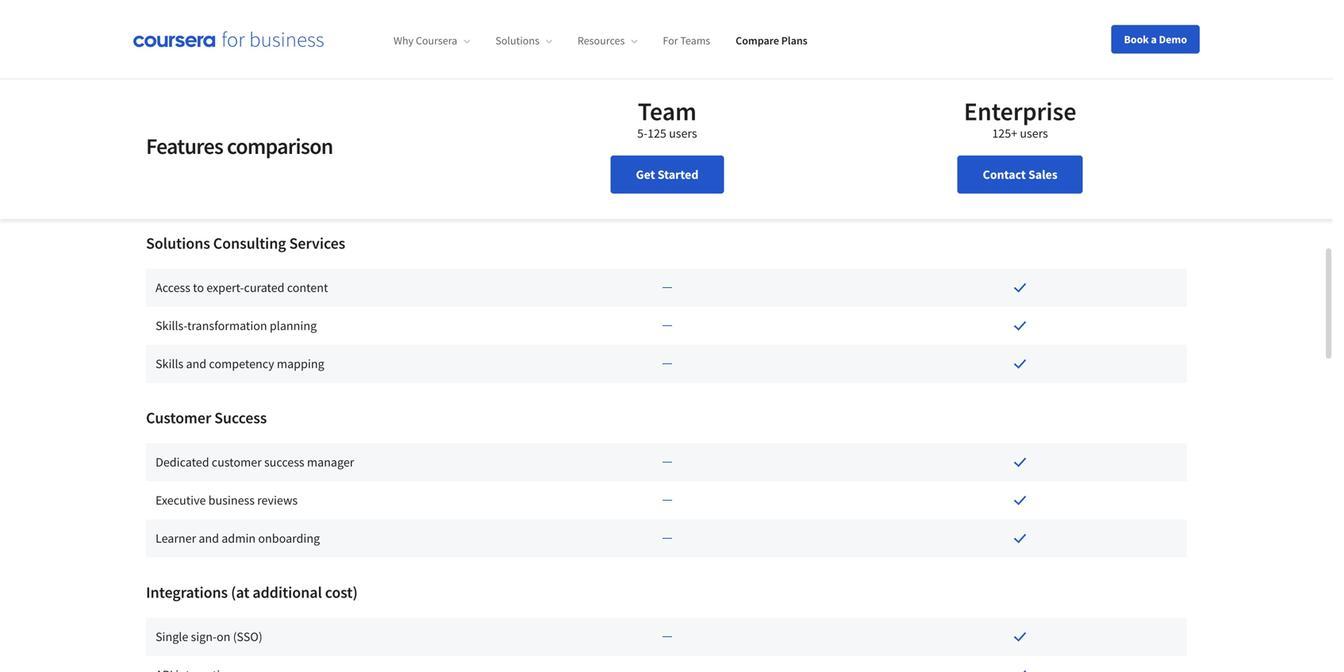 Task type: describe. For each thing, give the bounding box(es) containing it.
for teams link
[[663, 34, 711, 48]]

send
[[156, 143, 183, 159]]

manager
[[307, 455, 354, 470]]

coursera for business image
[[133, 31, 324, 47]]

skills-
[[156, 318, 187, 334]]

customer success
[[146, 408, 267, 428]]

started
[[658, 167, 699, 183]]

to
[[193, 280, 204, 296]]

consulting
[[213, 233, 286, 253]]

skills and competency mapping
[[156, 356, 324, 372]]

compare plans
[[736, 34, 808, 48]]

contact sales
[[983, 167, 1058, 183]]

5-
[[638, 125, 648, 141]]

management
[[208, 59, 296, 79]]

features
[[146, 132, 223, 160]]

resources
[[578, 34, 625, 48]]

custom
[[185, 143, 225, 159]]

competency
[[209, 356, 274, 372]]

enterprise
[[964, 95, 1077, 127]]

book
[[1125, 32, 1149, 46]]

why coursera
[[394, 34, 458, 48]]

why
[[394, 34, 414, 48]]

transformation
[[187, 318, 267, 334]]

success
[[214, 408, 267, 428]]

for teams
[[663, 34, 711, 48]]

business
[[208, 493, 255, 509]]

single
[[156, 629, 188, 645]]

mapping
[[277, 356, 324, 372]]

compare
[[736, 34, 779, 48]]

contact
[[983, 167, 1026, 183]]

compare plans link
[[736, 34, 808, 48]]

coursera
[[416, 34, 458, 48]]

get started link
[[611, 156, 724, 194]]

on
[[217, 629, 231, 645]]

services
[[289, 233, 345, 253]]

planning
[[270, 318, 317, 334]]

team 5-125 users
[[638, 95, 697, 141]]

solutions consulting services
[[146, 233, 345, 253]]

solutions for solutions consulting services
[[146, 233, 210, 253]]

for
[[663, 34, 678, 48]]

access to expert-curated content
[[156, 280, 328, 296]]

success
[[264, 455, 305, 470]]

resources link
[[578, 34, 638, 48]]

users inside 'team 5-125 users'
[[669, 125, 697, 141]]

get started
[[636, 167, 699, 183]]

skills
[[156, 356, 184, 372]]

enterprise 125+ users
[[964, 95, 1077, 141]]

solutions link
[[496, 34, 552, 48]]

reviews
[[257, 493, 298, 509]]

sales
[[1029, 167, 1058, 183]]

get
[[636, 167, 655, 183]]

team
[[638, 95, 697, 127]]

cost)
[[325, 583, 358, 603]]

additional
[[253, 583, 322, 603]]



Task type: vqa. For each thing, say whether or not it's contained in the screenshot.
Single
yes



Task type: locate. For each thing, give the bounding box(es) containing it.
executive business reviews
[[156, 493, 298, 509]]

features comparison
[[146, 132, 333, 160]]

access
[[156, 280, 191, 296]]

single sign-on (sso)
[[156, 629, 263, 645]]

1 users from the left
[[669, 125, 697, 141]]

a
[[1151, 32, 1157, 46]]

demo
[[1159, 32, 1188, 46]]

125
[[648, 125, 667, 141]]

contact sales link
[[958, 156, 1083, 194]]

integrations
[[146, 583, 228, 603]]

tools
[[299, 59, 335, 79]]

dedicated customer success manager
[[156, 455, 354, 470]]

book a demo
[[1125, 32, 1188, 46]]

why coursera link
[[394, 34, 470, 48]]

integrations (at additional cost)
[[146, 583, 358, 603]]

0 vertical spatial and
[[186, 356, 207, 372]]

1 vertical spatial and
[[199, 531, 219, 547]]

125+
[[993, 125, 1018, 141]]

1 vertical spatial solutions
[[146, 233, 210, 253]]

(at
[[231, 583, 250, 603]]

0 horizontal spatial solutions
[[146, 233, 210, 253]]

book a demo button
[[1112, 25, 1200, 54]]

curated
[[244, 280, 285, 296]]

skills-transformation planning
[[156, 318, 317, 334]]

users right 125
[[669, 125, 697, 141]]

sign-
[[191, 629, 217, 645]]

and
[[186, 356, 207, 372], [199, 531, 219, 547]]

2 users from the left
[[1020, 125, 1049, 141]]

solutions for solutions 'link'
[[496, 34, 540, 48]]

program management tools
[[146, 59, 335, 79]]

content
[[287, 280, 328, 296]]

users
[[669, 125, 697, 141], [1020, 125, 1049, 141]]

solutions
[[496, 34, 540, 48], [146, 233, 210, 253]]

send custom communications
[[156, 143, 316, 159]]

dedicated
[[156, 455, 209, 470]]

program
[[146, 59, 205, 79]]

executive
[[156, 493, 206, 509]]

users right 125+ at the right top of the page
[[1020, 125, 1049, 141]]

communications
[[227, 143, 316, 159]]

1 horizontal spatial solutions
[[496, 34, 540, 48]]

learner
[[156, 531, 196, 547]]

users inside enterprise 125+ users
[[1020, 125, 1049, 141]]

learner and admin onboarding
[[156, 531, 320, 547]]

comparison
[[227, 132, 333, 160]]

customer
[[212, 455, 262, 470]]

1 horizontal spatial users
[[1020, 125, 1049, 141]]

0 vertical spatial solutions
[[496, 34, 540, 48]]

0 horizontal spatial users
[[669, 125, 697, 141]]

and for solutions
[[186, 356, 207, 372]]

plans
[[782, 34, 808, 48]]

customer
[[146, 408, 211, 428]]

and for customer
[[199, 531, 219, 547]]

teams
[[681, 34, 711, 48]]

(sso)
[[233, 629, 263, 645]]

expert-
[[207, 280, 244, 296]]

onboarding
[[258, 531, 320, 547]]

admin
[[222, 531, 256, 547]]

and left admin
[[199, 531, 219, 547]]

and right the skills
[[186, 356, 207, 372]]



